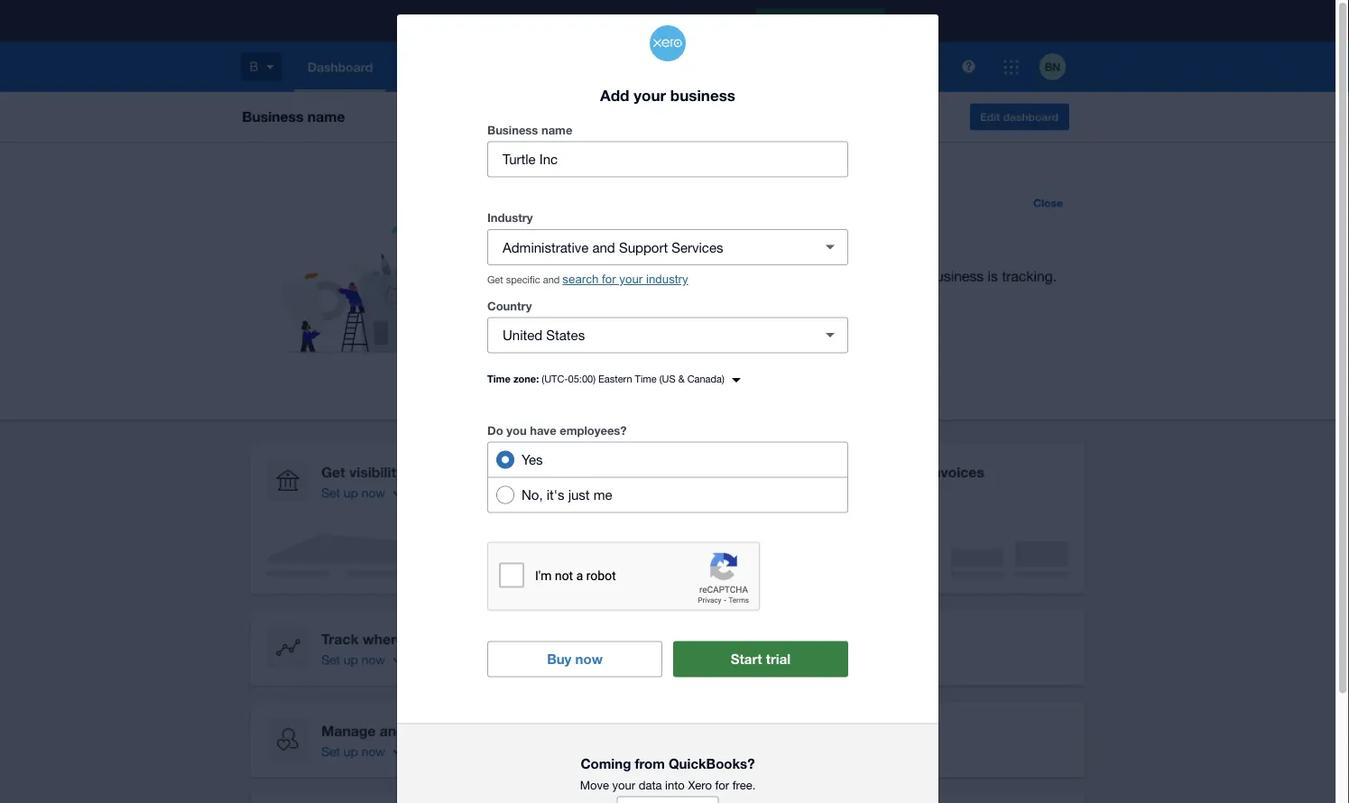 Task type: describe. For each thing, give the bounding box(es) containing it.
specific
[[506, 274, 540, 285]]

industry
[[646, 272, 688, 286]]

buy
[[547, 651, 572, 667]]

start trial
[[731, 651, 791, 667]]

0 vertical spatial your
[[634, 86, 666, 104]]

coming
[[581, 756, 631, 772]]

no, it's just me
[[522, 487, 612, 502]]

business name
[[487, 123, 572, 136]]

1 vertical spatial your
[[619, 272, 643, 286]]

now
[[575, 651, 603, 667]]

Country field
[[488, 318, 805, 352]]

from
[[635, 756, 665, 772]]

country
[[487, 298, 532, 312]]

get specific and search for your industry
[[487, 272, 688, 286]]

business
[[487, 123, 538, 136]]

zone:
[[513, 373, 539, 385]]

do
[[487, 423, 503, 437]]

eastern
[[598, 373, 632, 385]]

start
[[731, 651, 762, 667]]

employees?
[[560, 423, 627, 437]]

Industry field
[[488, 230, 805, 264]]

xero
[[688, 778, 712, 792]]

coming from quickbooks? move your data into xero for free.
[[580, 756, 756, 792]]

1 time from the left
[[487, 373, 511, 385]]

just
[[568, 487, 590, 502]]

2 time from the left
[[635, 373, 657, 385]]

xero image
[[650, 25, 686, 61]]

do you have employees? group
[[487, 441, 848, 513]]

your inside coming from quickbooks? move your data into xero for free.
[[612, 778, 635, 792]]

free.
[[732, 778, 756, 792]]

add
[[600, 86, 629, 104]]

you
[[506, 423, 527, 437]]

business
[[670, 86, 735, 104]]



Task type: locate. For each thing, give the bounding box(es) containing it.
time left zone: at the top left
[[487, 373, 511, 385]]

into
[[665, 778, 685, 792]]

time zone: (utc-05:00) eastern time (us & canada)
[[487, 373, 724, 385]]

canada)
[[687, 373, 724, 385]]

move
[[580, 778, 609, 792]]

quickbooks?
[[669, 756, 755, 772]]

for
[[602, 272, 616, 286], [715, 778, 729, 792]]

for left the 'free.'
[[715, 778, 729, 792]]

&
[[678, 373, 685, 385]]

get
[[487, 274, 503, 285]]

have
[[530, 423, 556, 437]]

dropdown button image
[[812, 229, 848, 265]]

search for your industry button
[[562, 272, 688, 286]]

buy now
[[547, 651, 603, 667]]

industry
[[487, 210, 533, 224]]

(us
[[659, 373, 676, 385]]

time left (us
[[635, 373, 657, 385]]

for right search
[[602, 272, 616, 286]]

05:00)
[[568, 373, 596, 385]]

your down "select one" field
[[619, 272, 643, 286]]

your left data
[[612, 778, 635, 792]]

0 vertical spatial for
[[602, 272, 616, 286]]

do you have employees?
[[487, 423, 627, 437]]

add your business
[[600, 86, 735, 104]]

0 horizontal spatial for
[[602, 272, 616, 286]]

your right the add
[[634, 86, 666, 104]]

no,
[[522, 487, 543, 502]]

name
[[541, 123, 572, 136]]

me
[[594, 487, 612, 502]]

data
[[639, 778, 662, 792]]

for inside coming from quickbooks? move your data into xero for free.
[[715, 778, 729, 792]]

1 horizontal spatial for
[[715, 778, 729, 792]]

trial
[[766, 651, 791, 667]]

start trial button
[[673, 641, 848, 677]]

2 vertical spatial your
[[612, 778, 635, 792]]

search
[[562, 272, 599, 286]]

clear image
[[812, 317, 848, 353]]

Business name field
[[488, 142, 847, 176]]

buy now button
[[487, 641, 662, 677]]

your
[[634, 86, 666, 104], [619, 272, 643, 286], [612, 778, 635, 792]]

1 vertical spatial for
[[715, 778, 729, 792]]

yes
[[522, 451, 543, 467]]

it's
[[547, 487, 564, 502]]

time
[[487, 373, 511, 385], [635, 373, 657, 385]]

and
[[543, 274, 560, 285]]

1 horizontal spatial time
[[635, 373, 657, 385]]

(utc-
[[542, 373, 568, 385]]

0 horizontal spatial time
[[487, 373, 511, 385]]



Task type: vqa. For each thing, say whether or not it's contained in the screenshot.
the right date
no



